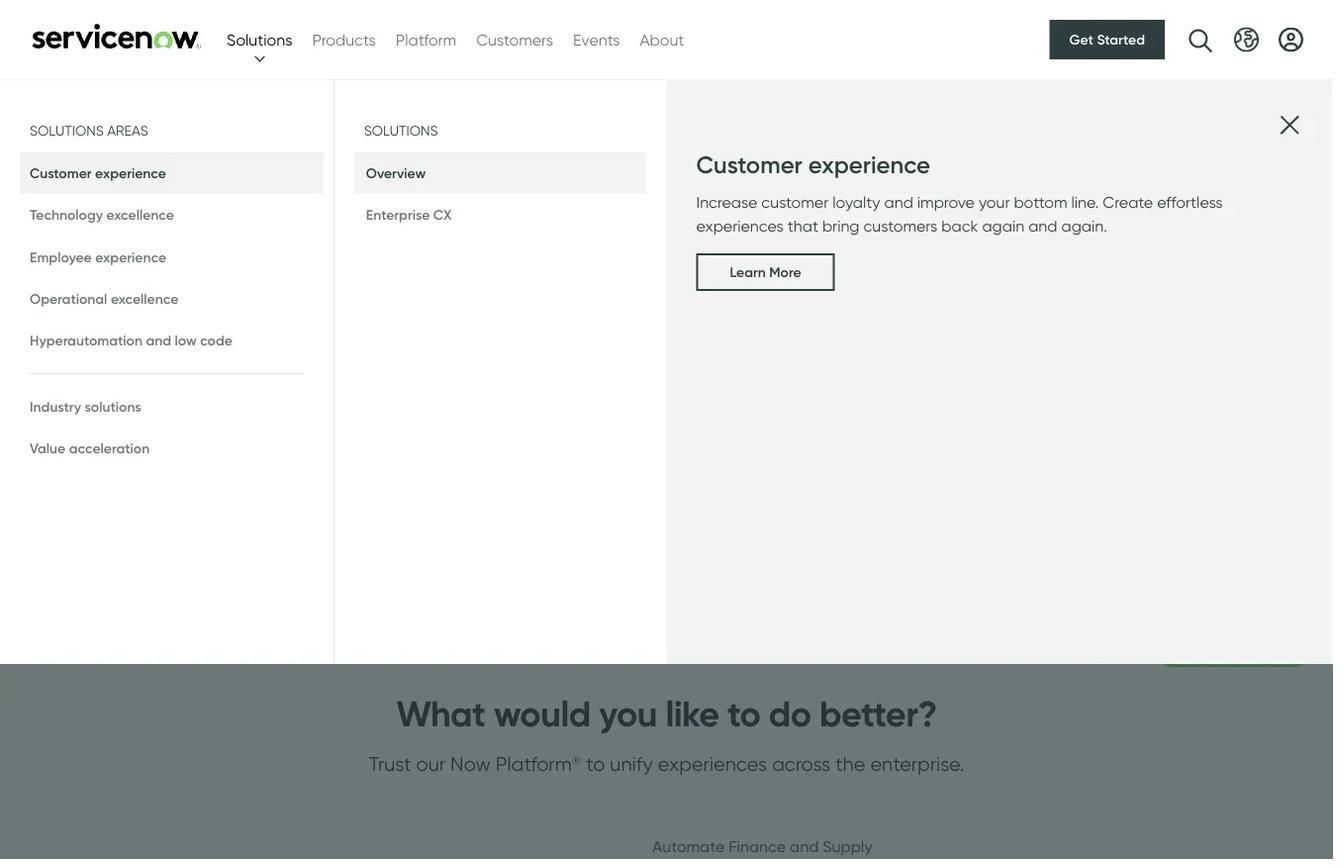Task type: describe. For each thing, give the bounding box(es) containing it.
learn more link
[[696, 254, 835, 291]]

events
[[573, 30, 620, 49]]

increase
[[696, 192, 758, 212]]

products button
[[312, 28, 376, 51]]

code
[[200, 332, 233, 349]]

hyperautomation
[[30, 332, 142, 349]]

employee experience
[[30, 248, 166, 265]]

learn
[[730, 264, 766, 281]]

get started link
[[1050, 20, 1165, 59]]

again
[[982, 216, 1025, 235]]

customers
[[476, 30, 553, 49]]

solutions button
[[227, 28, 292, 51]]

effortless
[[1157, 192, 1223, 212]]

overview link
[[354, 152, 647, 194]]

customers
[[864, 216, 938, 235]]

enterprise cx
[[366, 207, 452, 223]]

operational excellence
[[30, 290, 178, 307]]

overview
[[366, 165, 426, 182]]

excellence for operational excellence
[[111, 290, 178, 307]]

operational
[[30, 290, 107, 307]]

get
[[1070, 31, 1094, 48]]

improve
[[917, 192, 975, 212]]

about button
[[640, 28, 684, 51]]

0 horizontal spatial customer
[[30, 165, 92, 182]]

bring
[[823, 216, 860, 235]]

experiences
[[696, 216, 784, 235]]

2 horizontal spatial and
[[1029, 216, 1058, 235]]

platform
[[396, 30, 457, 49]]

solutions for solutions 'popup button'
[[227, 30, 292, 49]]

value
[[30, 440, 66, 457]]

customer experience link
[[20, 152, 323, 194]]

1 horizontal spatial customer
[[696, 150, 803, 179]]

products
[[312, 30, 376, 49]]

industry solutions link
[[20, 386, 323, 428]]

customers button
[[476, 28, 553, 51]]

hyperautomation and low code
[[30, 332, 233, 349]]

solutions areas
[[30, 122, 148, 139]]

cx
[[433, 207, 452, 223]]

2 horizontal spatial solutions
[[364, 122, 438, 139]]

industry solutions
[[30, 398, 141, 415]]

learn more
[[730, 264, 801, 281]]



Task type: locate. For each thing, give the bounding box(es) containing it.
increase customer loyalty and improve your bottom line. create effortless experiences that bring customers back again and again.
[[696, 192, 1223, 235]]

industry
[[30, 398, 81, 415]]

value acceleration link
[[20, 428, 323, 470]]

platform button
[[396, 28, 457, 51]]

1 vertical spatial and
[[1029, 216, 1058, 235]]

experience
[[809, 150, 930, 179], [95, 165, 166, 182], [95, 248, 166, 265]]

acceleration
[[69, 440, 150, 457]]

technology
[[30, 207, 103, 223]]

solutions for solutions areas
[[30, 122, 104, 139]]

0 horizontal spatial solutions
[[30, 122, 104, 139]]

employee
[[30, 248, 92, 265]]

operational excellence link
[[20, 278, 323, 320]]

customer experience up technology excellence
[[30, 165, 166, 182]]

excellence down "customer experience" link
[[106, 207, 174, 223]]

technology excellence
[[30, 207, 174, 223]]

1 horizontal spatial and
[[884, 192, 913, 212]]

employee experience link
[[20, 236, 323, 278]]

solutions left "areas"
[[30, 122, 104, 139]]

bottom
[[1014, 192, 1068, 212]]

about
[[640, 30, 684, 49]]

started
[[1097, 31, 1145, 48]]

experience inside employee experience link
[[95, 248, 166, 265]]

get started
[[1070, 31, 1145, 48]]

experience inside "customer experience" link
[[95, 165, 166, 182]]

value acceleration
[[30, 440, 150, 457]]

hyperautomation and low code link
[[20, 320, 323, 361]]

experience for "customer experience" link
[[95, 165, 166, 182]]

low
[[175, 332, 197, 349]]

customer
[[696, 150, 803, 179], [30, 165, 92, 182]]

and down bottom
[[1029, 216, 1058, 235]]

events button
[[573, 28, 620, 51]]

loyalty
[[833, 192, 881, 212]]

go to servicenow account image
[[1279, 27, 1304, 52]]

0 vertical spatial and
[[884, 192, 913, 212]]

1 horizontal spatial customer experience
[[696, 150, 930, 179]]

customer experience
[[696, 150, 930, 179], [30, 165, 166, 182]]

solutions up overview
[[364, 122, 438, 139]]

experience for employee experience link
[[95, 248, 166, 265]]

and up customers
[[884, 192, 913, 212]]

areas
[[107, 122, 148, 139]]

create
[[1103, 192, 1153, 212]]

more
[[769, 264, 801, 281]]

solutions left products
[[227, 30, 292, 49]]

excellence
[[106, 207, 174, 223], [111, 290, 178, 307]]

enterprise
[[366, 207, 430, 223]]

line.
[[1071, 192, 1099, 212]]

and left low
[[146, 332, 171, 349]]

experience down "areas"
[[95, 165, 166, 182]]

1 horizontal spatial solutions
[[227, 30, 292, 49]]

customer up technology
[[30, 165, 92, 182]]

experience up operational excellence
[[95, 248, 166, 265]]

0 horizontal spatial customer experience
[[30, 165, 166, 182]]

customer experience up customer on the top right of page
[[696, 150, 930, 179]]

2 vertical spatial and
[[146, 332, 171, 349]]

back
[[942, 216, 978, 235]]

excellence up hyperautomation and low code
[[111, 290, 178, 307]]

and
[[884, 192, 913, 212], [1029, 216, 1058, 235], [146, 332, 171, 349]]

0 vertical spatial excellence
[[106, 207, 174, 223]]

1 vertical spatial excellence
[[111, 290, 178, 307]]

experience up loyalty
[[809, 150, 930, 179]]

enterprise cx link
[[354, 194, 647, 236]]

your
[[979, 192, 1010, 212]]

solutions
[[227, 30, 292, 49], [30, 122, 104, 139], [364, 122, 438, 139]]

customer
[[762, 192, 829, 212]]

customer up the increase
[[696, 150, 803, 179]]

that
[[788, 216, 819, 235]]

excellence for technology excellence
[[106, 207, 174, 223]]

technology excellence link
[[20, 194, 323, 236]]

solutions
[[85, 398, 141, 415]]

0 horizontal spatial and
[[146, 332, 171, 349]]

servicenow image
[[30, 23, 203, 49]]

again.
[[1062, 216, 1108, 235]]



Task type: vqa. For each thing, say whether or not it's contained in the screenshot.
back
yes



